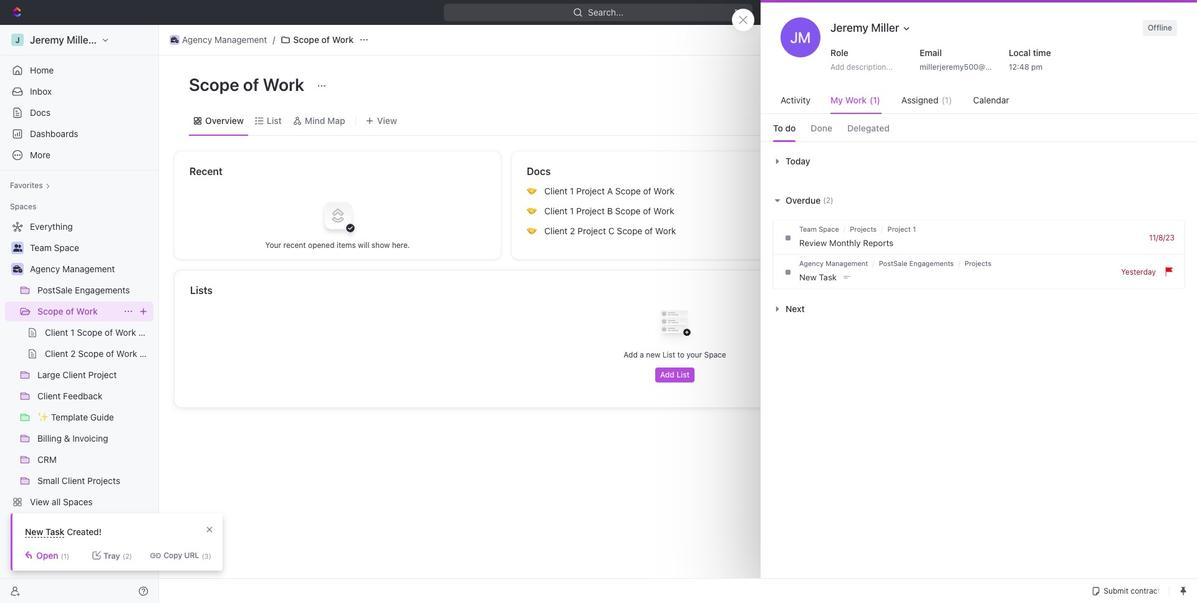 Task type: describe. For each thing, give the bounding box(es) containing it.
tab list containing to do
[[761, 114, 1197, 142]]

offline
[[1148, 23, 1172, 32]]

client 1 scope of work docs
[[45, 327, 159, 338]]

✨
[[37, 412, 49, 423]]

b
[[607, 206, 613, 216]]

next button
[[773, 303, 808, 314]]

client 2 scope of work docs
[[45, 349, 160, 359]]

everything
[[30, 221, 73, 232]]

jeremy miller's workspace, , element
[[11, 34, 24, 46]]

favorites button
[[5, 178, 55, 193]]

add for add a new list to your space
[[624, 350, 638, 360]]

🤝 for client 2 project c scope of work
[[527, 226, 537, 236]]

reports
[[863, 238, 894, 248]]

tray (2)
[[103, 551, 132, 561]]

automations button
[[1104, 31, 1169, 49]]

home
[[30, 65, 54, 75]]

1 horizontal spatial space
[[704, 350, 726, 360]]

all
[[52, 497, 61, 508]]

jeremy for jeremy miller's workspace
[[30, 34, 64, 46]]

automations
[[1110, 34, 1162, 45]]

miller
[[871, 21, 899, 34]]

docs link
[[5, 103, 153, 123]]

a
[[607, 186, 613, 196]]

role
[[831, 47, 849, 58]]

description...
[[847, 62, 893, 72]]

1 horizontal spatial list
[[663, 350, 675, 360]]

1 vertical spatial to
[[677, 350, 685, 360]]

to
[[773, 123, 783, 133]]

1 horizontal spatial scope of work link
[[278, 32, 357, 47]]

space for team space / projects / project 1 review monthly reports
[[819, 225, 839, 233]]

small
[[37, 476, 59, 486]]

billing & invoicing link
[[37, 429, 151, 449]]

new for new
[[979, 7, 998, 17]]

0 vertical spatial agency management
[[182, 34, 267, 45]]

client for client 1 project b scope of work
[[544, 206, 568, 216]]

(2) for tray
[[123, 552, 132, 560]]

will
[[358, 240, 369, 250]]

show
[[372, 240, 390, 250]]

client 1 scope of work docs link
[[45, 323, 159, 343]]

pm
[[1031, 62, 1043, 72]]

new task created!
[[25, 527, 102, 537]]

list link
[[264, 112, 282, 129]]

space for team space
[[54, 243, 79, 253]]

1 horizontal spatial (1)
[[870, 95, 880, 105]]

1 horizontal spatial agency management link
[[166, 32, 270, 47]]

project for c
[[578, 226, 606, 236]]

task for new task created!
[[46, 527, 64, 537]]

1 vertical spatial scope of work link
[[37, 302, 118, 322]]

0 horizontal spatial postsale engagements link
[[37, 281, 151, 301]]

1 vertical spatial spaces
[[63, 497, 93, 508]]

view for view all spaces
[[30, 497, 49, 508]]

drop files here to attach
[[974, 211, 1065, 221]]

client feedback
[[37, 391, 102, 402]]

home link
[[5, 60, 153, 80]]

search...
[[588, 7, 624, 17]]

everything link
[[5, 217, 151, 237]]

inbox link
[[5, 82, 153, 102]]

client inside 'link'
[[63, 370, 86, 380]]

lists
[[190, 285, 213, 296]]

1 for client 1 project b scope of work
[[570, 206, 574, 216]]

1 horizontal spatial agency
[[182, 34, 212, 45]]

email
[[920, 47, 942, 58]]

list inside list link
[[267, 115, 282, 126]]

agency inside 'sidebar' navigation
[[30, 264, 60, 274]]

agency management / postsale engagements / projects
[[799, 259, 992, 267]]

billing & invoicing
[[37, 433, 108, 444]]

my
[[831, 95, 843, 105]]

recent
[[190, 166, 223, 177]]

agency management link inside to do tab panel
[[799, 259, 868, 267]]

management inside to do tab panel
[[826, 259, 868, 267]]

1 inside the team space / projects / project 1 review monthly reports
[[913, 225, 916, 233]]

large
[[37, 370, 60, 380]]

0 horizontal spatial spaces
[[10, 202, 36, 211]]

map
[[327, 115, 345, 126]]

project 1 link
[[888, 225, 916, 233]]

(1) for open (1)
[[61, 552, 69, 560]]

1 horizontal spatial management
[[215, 34, 267, 45]]

items
[[337, 240, 356, 250]]

engagements inside to do tab panel
[[909, 259, 954, 267]]

today
[[786, 156, 810, 166]]

client for client 1 scope of work docs
[[45, 327, 68, 338]]

next
[[786, 303, 805, 314]]

lists button
[[190, 283, 1161, 298]]

projects inside 'sidebar' navigation
[[87, 476, 120, 486]]

to do button
[[773, 115, 796, 142]]

(1) for assigned (1)
[[942, 95, 952, 105]]

url
[[184, 551, 199, 561]]

view button
[[361, 106, 401, 135]]

client for client 2 project c scope of work
[[544, 226, 568, 236]]

attach
[[1042, 211, 1065, 221]]

team space / projects / project 1 review monthly reports
[[799, 225, 916, 248]]

yesterday
[[1121, 267, 1156, 277]]

today button
[[773, 156, 814, 166]]

do
[[785, 123, 796, 133]]

project for b
[[576, 206, 605, 216]]

⌘k
[[734, 7, 748, 17]]

overdue
[[786, 195, 821, 205]]

jm
[[791, 29, 811, 46]]

0:02:27 button
[[1061, 5, 1122, 20]]

overdue (2)
[[786, 195, 833, 205]]

1 horizontal spatial projects link
[[965, 259, 992, 267]]

miller's
[[67, 34, 100, 46]]

open
[[36, 551, 58, 561]]

activity
[[781, 95, 811, 105]]

view for view
[[377, 115, 397, 126]]

sidebar navigation
[[0, 25, 161, 604]]

new task
[[799, 272, 837, 282]]

0 horizontal spatial agency management link
[[30, 259, 151, 279]]

0:02:27
[[1074, 7, 1102, 17]]

mind
[[305, 115, 325, 126]]

client 2 project c scope of work
[[544, 226, 676, 236]]

project for a
[[576, 186, 605, 196]]

millerjeremy500@gmail.com
[[920, 62, 1023, 72]]

mind map
[[305, 115, 345, 126]]

1 vertical spatial scope of work
[[189, 74, 308, 95]]

client feedback link
[[37, 387, 151, 407]]

new for new task
[[799, 272, 817, 282]]

dashboards
[[30, 128, 78, 139]]

add a new list to your space
[[624, 350, 726, 360]]

no lists icon. image
[[650, 301, 700, 350]]

assigned (1)
[[902, 95, 952, 105]]



Task type: locate. For each thing, give the bounding box(es) containing it.
1 inside 'client 1 scope of work docs' link
[[71, 327, 75, 338]]

management inside tree
[[62, 264, 115, 274]]

to
[[1032, 211, 1039, 221], [677, 350, 685, 360]]

jeremy for jeremy miller
[[831, 21, 869, 34]]

(2) inside tray (2)
[[123, 552, 132, 560]]

space up the review
[[819, 225, 839, 233]]

1 vertical spatial engagements
[[75, 285, 130, 296]]

local
[[1009, 47, 1031, 58]]

scope of work inside 'sidebar' navigation
[[37, 306, 98, 317]]

1 vertical spatial 2
[[71, 349, 76, 359]]

project inside the team space / projects / project 1 review monthly reports
[[888, 225, 911, 233]]

2 horizontal spatial (1)
[[942, 95, 952, 105]]

1 vertical spatial 🤝
[[527, 206, 537, 216]]

add for add list
[[660, 370, 675, 380]]

0 horizontal spatial projects
[[87, 476, 120, 486]]

1 left a
[[570, 186, 574, 196]]

0 vertical spatial team
[[799, 225, 817, 233]]

0 horizontal spatial agency management
[[30, 264, 115, 274]]

1 vertical spatial list
[[663, 350, 675, 360]]

task for new task
[[819, 272, 837, 282]]

1 horizontal spatial engagements
[[909, 259, 954, 267]]

to do tab panel
[[761, 142, 1197, 329]]

spaces down small client projects
[[63, 497, 93, 508]]

0 vertical spatial new
[[979, 7, 998, 17]]

1 for client 1 project a scope of work
[[570, 186, 574, 196]]

🤝 for client 1 project b scope of work
[[527, 206, 537, 216]]

tree containing everything
[[5, 217, 160, 534]]

agency
[[182, 34, 212, 45], [799, 259, 824, 267], [30, 264, 60, 274]]

postsale engagements link
[[879, 259, 954, 267], [37, 281, 151, 301]]

task
[[819, 272, 837, 282], [46, 527, 64, 537]]

my work (1)
[[831, 95, 880, 105]]

business time image down user group icon
[[13, 266, 22, 273]]

small client projects link
[[37, 471, 151, 491]]

1 vertical spatial view
[[30, 497, 49, 508]]

0 horizontal spatial space
[[54, 243, 79, 253]]

0 vertical spatial 2
[[570, 226, 575, 236]]

delegated
[[847, 123, 890, 133]]

1 horizontal spatial business time image
[[171, 37, 178, 43]]

1 vertical spatial projects
[[965, 259, 992, 267]]

list left mind
[[267, 115, 282, 126]]

2 🤝 from the top
[[527, 206, 537, 216]]

engagements inside 'sidebar' navigation
[[75, 285, 130, 296]]

1 horizontal spatial add
[[660, 370, 675, 380]]

postsale down team space
[[37, 285, 73, 296]]

projects inside the team space / projects / project 1 review monthly reports
[[850, 225, 877, 233]]

new up email millerjeremy500@gmail.com
[[979, 7, 998, 17]]

3 🤝 from the top
[[527, 226, 537, 236]]

new for new task created!
[[25, 527, 43, 537]]

2 inside 'sidebar' navigation
[[71, 349, 76, 359]]

overview link
[[203, 112, 244, 129]]

0 horizontal spatial team
[[30, 243, 52, 253]]

1 vertical spatial add
[[624, 350, 638, 360]]

0 vertical spatial scope of work link
[[278, 32, 357, 47]]

0 vertical spatial scope of work
[[293, 34, 354, 45]]

user group image
[[13, 244, 22, 252]]

agency inside to do tab panel
[[799, 259, 824, 267]]

project inside 'link'
[[88, 370, 117, 380]]

team right user group icon
[[30, 243, 52, 253]]

postsale inside to do tab panel
[[879, 259, 907, 267]]

view inside tree
[[30, 497, 49, 508]]

&
[[64, 433, 70, 444]]

review
[[799, 238, 827, 248]]

2 vertical spatial space
[[704, 350, 726, 360]]

jeremy inside 'sidebar' navigation
[[30, 34, 64, 46]]

space inside the team space / projects / project 1 review monthly reports
[[819, 225, 839, 233]]

new up open
[[25, 527, 43, 537]]

crm
[[37, 455, 57, 465]]

upgrade link
[[898, 4, 957, 21]]

view all spaces
[[30, 497, 93, 508]]

1 horizontal spatial team
[[799, 225, 817, 233]]

project left b
[[576, 206, 605, 216]]

agency management
[[182, 34, 267, 45], [30, 264, 115, 274]]

0 horizontal spatial projects link
[[850, 225, 877, 233]]

team space link down everything link
[[30, 238, 151, 258]]

list inside the add list button
[[677, 370, 690, 380]]

0 horizontal spatial engagements
[[75, 285, 130, 296]]

agency management inside 'sidebar' navigation
[[30, 264, 115, 274]]

0 vertical spatial space
[[819, 225, 839, 233]]

0 vertical spatial engagements
[[909, 259, 954, 267]]

2
[[570, 226, 575, 236], [71, 349, 76, 359]]

(2) right overdue
[[823, 195, 833, 205]]

here.
[[392, 240, 410, 250]]

0 horizontal spatial view
[[30, 497, 49, 508]]

billing
[[37, 433, 62, 444]]

team inside 'sidebar' navigation
[[30, 243, 52, 253]]

1 vertical spatial task
[[46, 527, 64, 537]]

(1) up delegated
[[870, 95, 880, 105]]

jeremy miller's workspace
[[30, 34, 154, 46]]

2 vertical spatial new
[[25, 527, 43, 537]]

engagements down review monthly reports link
[[909, 259, 954, 267]]

postsale engagements link down project 1 link
[[879, 259, 954, 267]]

2 horizontal spatial projects
[[965, 259, 992, 267]]

role add description...
[[831, 47, 893, 72]]

add list button
[[655, 368, 695, 383]]

project left c
[[578, 226, 606, 236]]

jeremy right "j"
[[30, 34, 64, 46]]

add
[[831, 62, 845, 72], [624, 350, 638, 360], [660, 370, 675, 380]]

view all spaces link
[[5, 493, 151, 513]]

1 vertical spatial space
[[54, 243, 79, 253]]

to do
[[773, 123, 796, 133]]

task inside to do tab panel
[[819, 272, 837, 282]]

jeremy up role
[[831, 21, 869, 34]]

1 vertical spatial postsale engagements link
[[37, 281, 151, 301]]

1 vertical spatial projects link
[[965, 259, 992, 267]]

recent
[[283, 240, 306, 250]]

1 horizontal spatial to
[[1032, 211, 1039, 221]]

(2)
[[823, 195, 833, 205], [123, 552, 132, 560]]

0 vertical spatial (2)
[[823, 195, 833, 205]]

project up reports
[[888, 225, 911, 233]]

1 vertical spatial team
[[30, 243, 52, 253]]

business time image
[[171, 37, 178, 43], [13, 266, 22, 273]]

1 vertical spatial team space link
[[30, 238, 151, 258]]

🤝 for client 1 project a scope of work
[[527, 186, 537, 196]]

large client project link
[[37, 365, 151, 385]]

0 horizontal spatial business time image
[[13, 266, 22, 273]]

2 left c
[[570, 226, 575, 236]]

created!
[[67, 527, 102, 537]]

0 vertical spatial view
[[377, 115, 397, 126]]

client for client feedback
[[37, 391, 61, 402]]

spaces down favorites
[[10, 202, 36, 211]]

0 vertical spatial postsale engagements link
[[879, 259, 954, 267]]

projects up reports
[[850, 225, 877, 233]]

team for team space
[[30, 243, 52, 253]]

client 1 project b scope of work
[[544, 206, 674, 216]]

postsale engagements link up client 1 scope of work docs
[[37, 281, 151, 301]]

0 vertical spatial projects link
[[850, 225, 877, 233]]

new up the next
[[799, 272, 817, 282]]

project left a
[[576, 186, 605, 196]]

1 up agency management / postsale engagements / projects
[[913, 225, 916, 233]]

/
[[273, 34, 275, 45], [844, 225, 846, 233], [881, 225, 883, 233], [872, 259, 875, 267], [958, 259, 960, 267]]

business time image right the workspace
[[171, 37, 178, 43]]

0 vertical spatial 🤝
[[527, 186, 537, 196]]

(1) inside open (1)
[[61, 552, 69, 560]]

project down client 2 scope of work docs link
[[88, 370, 117, 380]]

space right your
[[704, 350, 726, 360]]

0 vertical spatial business time image
[[171, 37, 178, 43]]

workspace
[[103, 34, 154, 46]]

1 horizontal spatial postsale
[[879, 259, 907, 267]]

calendar
[[973, 95, 1009, 105]]

🤝
[[527, 186, 537, 196], [527, 206, 537, 216], [527, 226, 537, 236]]

add down role
[[831, 62, 845, 72]]

space inside tree
[[54, 243, 79, 253]]

add inside 'role add description...'
[[831, 62, 845, 72]]

0 horizontal spatial 2
[[71, 349, 76, 359]]

tab list
[[761, 114, 1197, 142]]

1 horizontal spatial agency management
[[182, 34, 267, 45]]

1 up client 2 scope of work docs
[[71, 327, 75, 338]]

2 vertical spatial 🤝
[[527, 226, 537, 236]]

0 vertical spatial task
[[819, 272, 837, 282]]

0 horizontal spatial jeremy
[[30, 34, 64, 46]]

task up open (1) on the left bottom
[[46, 527, 64, 537]]

(2) for overdue
[[823, 195, 833, 205]]

client for client 2 scope of work docs
[[45, 349, 68, 359]]

review monthly reports link
[[796, 233, 1144, 254]]

projects down review monthly reports link
[[965, 259, 992, 267]]

docs inside "link"
[[30, 107, 51, 118]]

(1)
[[870, 95, 880, 105], [942, 95, 952, 105], [61, 552, 69, 560]]

1 horizontal spatial projects
[[850, 225, 877, 233]]

favorites
[[10, 181, 43, 190]]

1 horizontal spatial task
[[819, 272, 837, 282]]

1 vertical spatial postsale
[[37, 285, 73, 296]]

0 horizontal spatial add
[[624, 350, 638, 360]]

0 horizontal spatial (1)
[[61, 552, 69, 560]]

2 vertical spatial list
[[677, 370, 690, 380]]

assigned
[[902, 95, 939, 105]]

1 for client 1 scope of work docs
[[71, 327, 75, 338]]

more button
[[5, 145, 153, 165]]

upgrade
[[915, 7, 951, 17]]

scope
[[293, 34, 319, 45], [189, 74, 239, 95], [615, 186, 641, 196], [615, 206, 641, 216], [617, 226, 642, 236], [37, 306, 63, 317], [77, 327, 102, 338], [78, 349, 104, 359]]

list right new
[[663, 350, 675, 360]]

1 horizontal spatial 2
[[570, 226, 575, 236]]

2 up the "large client project"
[[71, 349, 76, 359]]

new button
[[962, 2, 1005, 22]]

view right the map at the top of page
[[377, 115, 397, 126]]

jeremy
[[831, 21, 869, 34], [30, 34, 64, 46]]

add down add a new list to your space
[[660, 370, 675, 380]]

1 horizontal spatial view
[[377, 115, 397, 126]]

task down the review
[[819, 272, 837, 282]]

new task link
[[796, 267, 1116, 288]]

0 vertical spatial team space link
[[799, 225, 839, 233]]

0 vertical spatial spaces
[[10, 202, 36, 211]]

0 horizontal spatial (2)
[[123, 552, 132, 560]]

team for team space / projects / project 1 review monthly reports
[[799, 225, 817, 233]]

1 horizontal spatial spaces
[[63, 497, 93, 508]]

2 vertical spatial projects
[[87, 476, 120, 486]]

2 horizontal spatial list
[[677, 370, 690, 380]]

files
[[995, 211, 1010, 221]]

11/8/23
[[1149, 233, 1175, 242]]

2 for project
[[570, 226, 575, 236]]

projects down crm link
[[87, 476, 120, 486]]

small client projects
[[37, 476, 120, 486]]

add list
[[660, 370, 690, 380]]

local time 12:48 pm
[[1009, 47, 1051, 72]]

1 horizontal spatial team space link
[[799, 225, 839, 233]]

no recent items image
[[313, 190, 363, 240]]

tree inside 'sidebar' navigation
[[5, 217, 160, 534]]

0 vertical spatial projects
[[850, 225, 877, 233]]

your
[[265, 240, 281, 250]]

add inside button
[[660, 370, 675, 380]]

jeremy miller button
[[826, 17, 917, 39], [826, 17, 917, 39]]

mind map link
[[302, 112, 345, 129]]

1 left b
[[570, 206, 574, 216]]

0 vertical spatial to
[[1032, 211, 1039, 221]]

0 horizontal spatial task
[[46, 527, 64, 537]]

template
[[51, 412, 88, 423]]

guide
[[90, 412, 114, 423]]

2 horizontal spatial agency
[[799, 259, 824, 267]]

new inside to do tab panel
[[799, 272, 817, 282]]

0 horizontal spatial new
[[25, 527, 43, 537]]

drop
[[974, 211, 993, 221]]

0 horizontal spatial team space link
[[30, 238, 151, 258]]

view left all
[[30, 497, 49, 508]]

✨ template guide
[[37, 412, 114, 423]]

0 horizontal spatial to
[[677, 350, 685, 360]]

tree
[[5, 217, 160, 534]]

(2) inside overdue (2)
[[823, 195, 833, 205]]

0 horizontal spatial management
[[62, 264, 115, 274]]

client for client 1 project a scope of work
[[544, 186, 568, 196]]

delegated button
[[847, 115, 890, 142]]

2 horizontal spatial management
[[826, 259, 868, 267]]

postsale engagements
[[37, 285, 130, 296]]

to right here
[[1032, 211, 1039, 221]]

your recent opened items will show here.
[[265, 240, 410, 250]]

to left your
[[677, 350, 685, 360]]

new inside "button"
[[979, 7, 998, 17]]

1 🤝 from the top
[[527, 186, 537, 196]]

projects link up reports
[[850, 225, 877, 233]]

(2) right tray
[[123, 552, 132, 560]]

postsale inside 'sidebar' navigation
[[37, 285, 73, 296]]

view
[[377, 115, 397, 126], [30, 497, 49, 508]]

list down add a new list to your space
[[677, 370, 690, 380]]

0 vertical spatial postsale
[[879, 259, 907, 267]]

1 horizontal spatial new
[[799, 272, 817, 282]]

monthly
[[829, 238, 861, 248]]

1 vertical spatial (2)
[[123, 552, 132, 560]]

project
[[576, 186, 605, 196], [576, 206, 605, 216], [888, 225, 911, 233], [578, 226, 606, 236], [88, 370, 117, 380]]

more
[[30, 150, 51, 160]]

1 vertical spatial business time image
[[13, 266, 22, 273]]

view inside button
[[377, 115, 397, 126]]

(1) right assigned
[[942, 95, 952, 105]]

1 horizontal spatial postsale engagements link
[[879, 259, 954, 267]]

team up the review
[[799, 225, 817, 233]]

2 vertical spatial scope of work
[[37, 306, 98, 317]]

time
[[1033, 47, 1051, 58]]

0 vertical spatial add
[[831, 62, 845, 72]]

2 horizontal spatial space
[[819, 225, 839, 233]]

1 vertical spatial agency management
[[30, 264, 115, 274]]

add left "a"
[[624, 350, 638, 360]]

postsale down reports
[[879, 259, 907, 267]]

view button
[[361, 112, 401, 129]]

done
[[811, 123, 832, 133]]

space down everything link
[[54, 243, 79, 253]]

engagements up client 1 scope of work docs
[[75, 285, 130, 296]]

projects link down review monthly reports link
[[965, 259, 992, 267]]

2 for scope
[[71, 349, 76, 359]]

copy
[[164, 551, 182, 561]]

team inside the team space / projects / project 1 review monthly reports
[[799, 225, 817, 233]]

1 horizontal spatial jeremy
[[831, 21, 869, 34]]

(1) right open
[[61, 552, 69, 560]]

2 horizontal spatial add
[[831, 62, 845, 72]]

2 horizontal spatial agency management link
[[799, 259, 868, 267]]

1 horizontal spatial (2)
[[823, 195, 833, 205]]

2 vertical spatial add
[[660, 370, 675, 380]]

team space link up the review
[[799, 225, 839, 233]]



Task type: vqa. For each thing, say whether or not it's contained in the screenshot.
can
no



